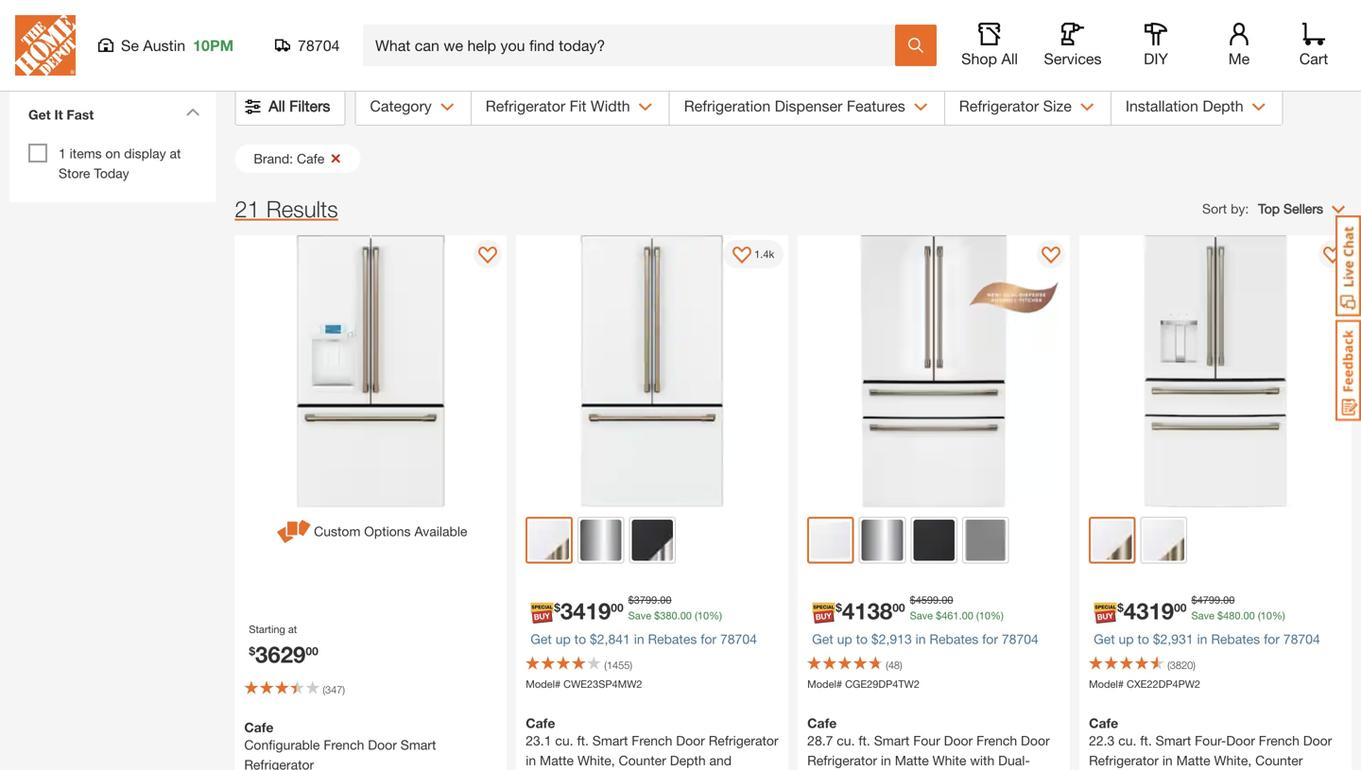 Task type: vqa. For each thing, say whether or not it's contained in the screenshot.
the 1 items on display at Store Today
yes



Task type: describe. For each thing, give the bounding box(es) containing it.
starting
[[249, 624, 285, 636]]

installation depth link
[[1112, 87, 1283, 125]]

00 inside $ 3419 00
[[611, 601, 624, 615]]

model# for 3419
[[526, 678, 561, 691]]

1455
[[607, 660, 630, 672]]

. up 461
[[939, 594, 942, 607]]

48
[[889, 660, 900, 672]]

23.1 cu. ft. smart french door refrigerator in matte white, counter depth and energy star image
[[517, 235, 789, 508]]

( 347 )
[[323, 684, 345, 696]]

smart for 4319
[[1156, 733, 1192, 749]]

refrigeration
[[684, 97, 771, 115]]

french inside cafe 23.1 cu. ft. smart french door refrigerator in matte white, counter depth an
[[632, 733, 673, 749]]

fingerprint resistant matte black image
[[632, 520, 673, 561]]

live chat image
[[1336, 216, 1362, 317]]

get left it
[[28, 107, 51, 122]]

in inside $ 4599 . 00 save $ 461 . 00 ( 10 %) get up to $2,913 in  rebates for 78704
[[916, 632, 926, 647]]

refrigerators
[[118, 26, 429, 81]]

22.3 cu. ft. smart four-door french door refrigerator in matte white, counter depth image
[[1080, 235, 1352, 508]]

display image inside the 1.4k dropdown button
[[733, 247, 752, 266]]

matte inside cafe 23.1 cu. ft. smart french door refrigerator in matte white, counter depth an
[[540, 753, 574, 769]]

custom options available
[[314, 524, 468, 539]]

cge29dp4tw2
[[846, 678, 920, 691]]

installation depth
[[1126, 97, 1244, 115]]

austin
[[143, 36, 186, 54]]

white, inside cafe 23.1 cu. ft. smart french door refrigerator in matte white, counter depth an
[[578, 753, 615, 769]]

refrigerator down shop all
[[960, 97, 1040, 115]]

shop all button
[[960, 23, 1020, 68]]

by:
[[1231, 201, 1250, 217]]

refrigerator fit width
[[486, 97, 631, 115]]

configurable french door smart refrigerator image
[[235, 235, 507, 508]]

$ down the '4799'
[[1218, 610, 1224, 622]]

$ 4138 00
[[836, 598, 906, 625]]

4599
[[916, 594, 939, 607]]

get it fast
[[28, 107, 94, 122]]

today
[[94, 166, 129, 181]]

1.4k
[[755, 248, 775, 260]]

$ up the get up to $2,931 in  rebates for 78704 button
[[1192, 594, 1198, 607]]

in inside cafe 23.1 cu. ft. smart french door refrigerator in matte white, counter depth an
[[526, 753, 536, 769]]

to for 3419
[[575, 632, 586, 647]]

model# cge29dp4tw2
[[808, 678, 920, 691]]

78704 inside 78704 button
[[298, 36, 340, 54]]

all inside button
[[1002, 50, 1019, 68]]

380
[[660, 610, 678, 622]]

4319
[[1124, 598, 1175, 625]]

10 for 4319
[[1261, 610, 1273, 622]]

more options icon image
[[274, 517, 314, 547]]

10 for 4138
[[980, 610, 991, 622]]

480
[[1224, 610, 1241, 622]]

all inside button
[[269, 97, 285, 115]]

platinum glass image
[[966, 520, 1007, 561]]

on
[[105, 146, 120, 161]]

sellers
[[1284, 201, 1324, 217]]

stainless steel image
[[581, 520, 622, 561]]

78704 for 4319
[[1284, 632, 1321, 647]]

white, inside cafe 22.3 cu. ft. smart four-door french door refrigerator in matte white, counte
[[1215, 753, 1252, 769]]

it
[[54, 107, 63, 122]]

in inside $ 3799 . 00 save $ 380 . 00 ( 10 %) get up to $2,841 in  rebates for 78704
[[634, 632, 645, 647]]

caret icon image
[[186, 108, 200, 116]]

ft. for 3419
[[577, 733, 589, 749]]

( 3820 )
[[1168, 660, 1196, 672]]

$ 3419 00
[[554, 598, 624, 625]]

options
[[364, 524, 411, 539]]

3799
[[634, 594, 658, 607]]

display
[[124, 146, 166, 161]]

with
[[971, 753, 995, 769]]

cafe for cafe 23.1 cu. ft. smart french door refrigerator in matte white, counter depth an
[[526, 716, 555, 731]]

%) for 3419
[[709, 610, 722, 622]]

save for 4319
[[1192, 610, 1215, 622]]

shop all
[[962, 50, 1019, 68]]

fit
[[570, 97, 587, 115]]

model# for 4138
[[808, 678, 843, 691]]

save for 3419
[[629, 610, 652, 622]]

get for 3419
[[531, 632, 552, 647]]

get up to $2,841 in  rebates for 78704 button
[[531, 632, 757, 647]]

results
[[266, 196, 338, 222]]

se
[[121, 36, 139, 54]]

brand: cafe button
[[235, 145, 361, 173]]

23.1
[[526, 733, 552, 749]]

4799
[[1198, 594, 1221, 607]]

get up to $2,913 in  rebates for 78704 button
[[813, 632, 1039, 647]]

cwe23sp4mw2
[[564, 678, 643, 691]]

cafe for cafe 28.7 cu. ft. smart four door french door refrigerator in matte white with dual
[[808, 716, 837, 731]]

cu. for 4319
[[1119, 733, 1137, 749]]

diy button
[[1126, 23, 1187, 68]]

services
[[1045, 50, 1102, 68]]

matte for 4319
[[1177, 753, 1211, 769]]

) up cafe configurable french door smart refrigerator
[[343, 684, 345, 696]]

ft. for 4319
[[1141, 733, 1153, 749]]

get for 4319
[[1094, 632, 1116, 647]]

$ inside $ 4138 00
[[836, 601, 843, 615]]

3820
[[1171, 660, 1194, 672]]

) for 3419
[[630, 660, 633, 672]]

. up get up to $2,841 in  rebates for 78704 button
[[678, 610, 681, 622]]

get up to $2,931 in  rebates for 78704 button
[[1094, 632, 1321, 647]]

up for 3419
[[556, 632, 571, 647]]

get it fast link
[[19, 96, 206, 139]]

cart
[[1300, 50, 1329, 68]]

28.7
[[808, 733, 834, 749]]

cafe 22.3 cu. ft. smart four-door french door refrigerator in matte white, counte
[[1090, 716, 1333, 771]]

sort by: top sellers
[[1203, 201, 1324, 217]]

at inside starting at $ 3629 00
[[288, 624, 297, 636]]

What can we help you find today? search field
[[375, 26, 895, 65]]

open arrow image for refrigerator fit width
[[639, 103, 653, 112]]

$ 4799 . 00 save $ 480 . 00 ( 10 %) get up to $2,931 in  rebates for 78704
[[1094, 594, 1321, 647]]

store
[[59, 166, 90, 181]]

cafe inside button
[[297, 151, 325, 166]]

matte white image
[[1093, 521, 1133, 560]]

open arrow image for installation depth
[[1253, 103, 1267, 112]]

refrigerator fit width link
[[472, 87, 669, 125]]

door inside cafe 23.1 cu. ft. smart french door refrigerator in matte white, counter depth an
[[676, 733, 705, 749]]

se austin 10pm
[[121, 36, 234, 54]]

filters
[[290, 97, 330, 115]]

. up get up to $2,913 in  rebates for 78704 'button'
[[960, 610, 962, 622]]

$2,841
[[590, 632, 631, 647]]

$ inside starting at $ 3629 00
[[249, 645, 255, 658]]

all filters button
[[236, 87, 345, 125]]

items
[[70, 146, 102, 161]]

cafe 23.1 cu. ft. smart french door refrigerator in matte white, counter depth an
[[526, 716, 779, 771]]

at inside 1 items on display at store today
[[170, 146, 181, 161]]

( inside $ 3799 . 00 save $ 380 . 00 ( 10 %) get up to $2,841 in  rebates for 78704
[[695, 610, 698, 622]]

00 inside $ 4138 00
[[893, 601, 906, 615]]

display image for 4138
[[1042, 247, 1061, 266]]

configurable
[[244, 738, 320, 753]]

refrigerator inside cafe configurable french door smart refrigerator
[[244, 757, 314, 771]]

category
[[370, 97, 432, 115]]

me button
[[1210, 23, 1270, 68]]

four
[[914, 733, 941, 749]]

cafe for cafe configurable french door smart refrigerator
[[244, 720, 274, 736]]

00 inside $ 4319 00
[[1175, 601, 1187, 615]]

open arrow image for refrigeration dispenser features
[[914, 103, 929, 112]]

services button
[[1043, 23, 1104, 68]]

size
[[1044, 97, 1072, 115]]

( up cge29dp4tw2
[[886, 660, 889, 672]]

for for 3419
[[701, 632, 717, 647]]

dispenser
[[775, 97, 843, 115]]

feedback link image
[[1336, 320, 1362, 422]]



Task type: locate. For each thing, give the bounding box(es) containing it.
fingerprint resistant matte white image
[[530, 521, 569, 560]]

3 open arrow image from the left
[[1253, 103, 1267, 112]]

save down 3799
[[629, 610, 652, 622]]

width
[[591, 97, 631, 115]]

smart inside cafe 28.7 cu. ft. smart four door french door refrigerator in matte white with dual
[[875, 733, 910, 749]]

cu. inside cafe 28.7 cu. ft. smart four door french door refrigerator in matte white with dual
[[837, 733, 855, 749]]

refrigerator inside cafe 23.1 cu. ft. smart french door refrigerator in matte white, counter depth an
[[709, 733, 779, 749]]

depth right counter at the left bottom of page
[[670, 753, 706, 769]]

$ down fingerprint resistant matte white icon
[[554, 601, 561, 615]]

0 horizontal spatial open arrow image
[[914, 103, 929, 112]]

. up 380
[[658, 594, 660, 607]]

1 for from the left
[[701, 632, 717, 647]]

in down 23.1
[[526, 753, 536, 769]]

depth inside cafe 23.1 cu. ft. smart french door refrigerator in matte white, counter depth an
[[670, 753, 706, 769]]

2 save from the left
[[910, 610, 933, 622]]

) for 4319
[[1194, 660, 1196, 672]]

1 horizontal spatial to
[[856, 632, 868, 647]]

cu. inside cafe 23.1 cu. ft. smart french door refrigerator in matte white, counter depth an
[[556, 733, 574, 749]]

0 horizontal spatial rebates
[[648, 632, 697, 647]]

cafe inside cafe 22.3 cu. ft. smart four-door french door refrigerator in matte white, counte
[[1090, 716, 1119, 731]]

0 horizontal spatial at
[[170, 146, 181, 161]]

all filters
[[269, 97, 330, 115]]

matte down 23.1
[[540, 753, 574, 769]]

1 horizontal spatial open arrow image
[[639, 103, 653, 112]]

1 matte from the left
[[540, 753, 574, 769]]

save inside $ 3799 . 00 save $ 380 . 00 ( 10 %) get up to $2,841 in  rebates for 78704
[[629, 610, 652, 622]]

10 right 480
[[1261, 610, 1273, 622]]

save inside $ 4799 . 00 save $ 480 . 00 ( 10 %) get up to $2,931 in  rebates for 78704
[[1192, 610, 1215, 622]]

2 up from the left
[[838, 632, 853, 647]]

%) right 380
[[709, 610, 722, 622]]

3 for from the left
[[1265, 632, 1280, 647]]

save down 4599
[[910, 610, 933, 622]]

cafe up 28.7
[[808, 716, 837, 731]]

$ up get up to $2,913 in  rebates for 78704 'button'
[[910, 594, 916, 607]]

counter
[[619, 753, 667, 769]]

10 inside $ 4799 . 00 save $ 480 . 00 ( 10 %) get up to $2,931 in  rebates for 78704
[[1261, 610, 1273, 622]]

refrigerator left 28.7
[[709, 733, 779, 749]]

%) right 461
[[991, 610, 1004, 622]]

white,
[[578, 753, 615, 769], [1215, 753, 1252, 769]]

get
[[28, 107, 51, 122], [531, 632, 552, 647], [813, 632, 834, 647], [1094, 632, 1116, 647]]

$ inside $ 3419 00
[[554, 601, 561, 615]]

0 horizontal spatial for
[[701, 632, 717, 647]]

door
[[676, 733, 705, 749], [944, 733, 973, 749], [1021, 733, 1050, 749], [1227, 733, 1256, 749], [1304, 733, 1333, 749], [368, 738, 397, 753]]

sort
[[1203, 201, 1228, 217]]

up down 4319
[[1119, 632, 1135, 647]]

matte down four-
[[1177, 753, 1211, 769]]

cafe inside cafe configurable french door smart refrigerator
[[244, 720, 274, 736]]

french up with
[[977, 733, 1018, 749]]

1 model# from the left
[[526, 678, 561, 691]]

%) inside $ 4799 . 00 save $ 480 . 00 ( 10 %) get up to $2,931 in  rebates for 78704
[[1273, 610, 1286, 622]]

$ 4319 00
[[1118, 598, 1187, 625]]

features
[[847, 97, 906, 115]]

all right "shop"
[[1002, 50, 1019, 68]]

cafe
[[9, 26, 106, 81], [297, 151, 325, 166], [526, 716, 555, 731], [808, 716, 837, 731], [1090, 716, 1119, 731], [244, 720, 274, 736]]

rebates down 461
[[930, 632, 979, 647]]

open arrow image for category
[[441, 103, 455, 112]]

1 display image from the left
[[1042, 247, 1061, 266]]

refrigerator inside cafe 22.3 cu. ft. smart four-door french door refrigerator in matte white, counte
[[1090, 753, 1159, 769]]

3 cu. from the left
[[1119, 733, 1137, 749]]

3 ft. from the left
[[1141, 733, 1153, 749]]

get inside $ 3799 . 00 save $ 380 . 00 ( 10 %) get up to $2,841 in  rebates for 78704
[[531, 632, 552, 647]]

for inside $ 4599 . 00 save $ 461 . 00 ( 10 %) get up to $2,913 in  rebates for 78704
[[983, 632, 999, 647]]

at right display
[[170, 146, 181, 161]]

for for 4138
[[983, 632, 999, 647]]

cafe inside cafe 28.7 cu. ft. smart four door french door refrigerator in matte white with dual
[[808, 716, 837, 731]]

%) for 4319
[[1273, 610, 1286, 622]]

2 10 from the left
[[980, 610, 991, 622]]

cu. right 28.7
[[837, 733, 855, 749]]

3 model# from the left
[[1090, 678, 1124, 691]]

3 rebates from the left
[[1212, 632, 1261, 647]]

2 display image from the left
[[1324, 247, 1343, 266]]

)
[[630, 660, 633, 672], [900, 660, 903, 672], [1194, 660, 1196, 672], [343, 684, 345, 696]]

rebates
[[648, 632, 697, 647], [930, 632, 979, 647], [1212, 632, 1261, 647]]

smart inside cafe configurable french door smart refrigerator
[[401, 738, 436, 753]]

get up model# cwe23sp4mw2
[[531, 632, 552, 647]]

category link
[[356, 87, 471, 125]]

the home depot logo image
[[15, 15, 76, 76]]

ft.
[[577, 733, 589, 749], [859, 733, 871, 749], [1141, 733, 1153, 749]]

refrigeration dispenser features link
[[670, 87, 945, 125]]

fast
[[67, 107, 94, 122]]

1 horizontal spatial white,
[[1215, 753, 1252, 769]]

open arrow image inside 'category' "link"
[[441, 103, 455, 112]]

1 open arrow image from the left
[[914, 103, 929, 112]]

2 horizontal spatial to
[[1138, 632, 1150, 647]]

cafe up it
[[9, 26, 106, 81]]

to inside $ 4799 . 00 save $ 480 . 00 ( 10 %) get up to $2,931 in  rebates for 78704
[[1138, 632, 1150, 647]]

ft. inside cafe 28.7 cu. ft. smart four door french door refrigerator in matte white with dual
[[859, 733, 871, 749]]

2 open arrow image from the left
[[1081, 103, 1095, 112]]

( right 380
[[695, 610, 698, 622]]

.
[[658, 594, 660, 607], [939, 594, 942, 607], [1221, 594, 1224, 607], [678, 610, 681, 622], [960, 610, 962, 622], [1241, 610, 1244, 622]]

1 display image from the left
[[479, 247, 498, 266]]

display image
[[479, 247, 498, 266], [733, 247, 752, 266]]

0 horizontal spatial display image
[[1042, 247, 1061, 266]]

3419
[[561, 598, 611, 625]]

1 horizontal spatial all
[[1002, 50, 1019, 68]]

refrigerator down 28.7
[[808, 753, 878, 769]]

1 horizontal spatial for
[[983, 632, 999, 647]]

in inside cafe 28.7 cu. ft. smart four door french door refrigerator in matte white with dual
[[881, 753, 892, 769]]

four-
[[1196, 733, 1227, 749]]

. up 480
[[1221, 594, 1224, 607]]

french up counter at the left bottom of page
[[632, 733, 673, 749]]

3 %) from the left
[[1273, 610, 1286, 622]]

up inside $ 3799 . 00 save $ 380 . 00 ( 10 %) get up to $2,841 in  rebates for 78704
[[556, 632, 571, 647]]

in right $2,913 on the right of the page
[[916, 632, 926, 647]]

$ down 4599
[[936, 610, 942, 622]]

10 inside $ 3799 . 00 save $ 380 . 00 ( 10 %) get up to $2,841 in  rebates for 78704
[[698, 610, 709, 622]]

for inside $ 3799 . 00 save $ 380 . 00 ( 10 %) get up to $2,841 in  rebates for 78704
[[701, 632, 717, 647]]

all left filters
[[269, 97, 285, 115]]

1 horizontal spatial at
[[288, 624, 297, 636]]

$ 4599 . 00 save $ 461 . 00 ( 10 %) get up to $2,913 in  rebates for 78704
[[813, 594, 1039, 647]]

model# up 28.7
[[808, 678, 843, 691]]

0 horizontal spatial 10
[[698, 610, 709, 622]]

21
[[235, 196, 260, 222]]

0 horizontal spatial cu.
[[556, 733, 574, 749]]

3 save from the left
[[1192, 610, 1215, 622]]

model# up 22.3
[[1090, 678, 1124, 691]]

to inside $ 4599 . 00 save $ 461 . 00 ( 10 %) get up to $2,913 in  rebates for 78704
[[856, 632, 868, 647]]

0 horizontal spatial display image
[[479, 247, 498, 266]]

shop
[[962, 50, 998, 68]]

0 horizontal spatial %)
[[709, 610, 722, 622]]

$ up get up to $2,841 in  rebates for 78704 button
[[629, 594, 634, 607]]

347
[[325, 684, 343, 696]]

00 inside starting at $ 3629 00
[[306, 645, 318, 658]]

french right four-
[[1260, 733, 1300, 749]]

3629
[[255, 641, 306, 668]]

cafe refrigerators
[[9, 26, 429, 81]]

smart for 3419
[[593, 733, 628, 749]]

2 ft. from the left
[[859, 733, 871, 749]]

open arrow image
[[441, 103, 455, 112], [639, 103, 653, 112], [1253, 103, 1267, 112]]

french
[[632, 733, 673, 749], [977, 733, 1018, 749], [1260, 733, 1300, 749], [324, 738, 364, 753]]

) down the get up to $2,931 in  rebates for 78704 button
[[1194, 660, 1196, 672]]

0 horizontal spatial to
[[575, 632, 586, 647]]

cu. for 4138
[[837, 733, 855, 749]]

starting at $ 3629 00
[[249, 624, 318, 668]]

( up cwe23sp4mw2
[[605, 660, 607, 672]]

installation
[[1126, 97, 1199, 115]]

1.4k button
[[724, 240, 784, 269]]

smart inside cafe 22.3 cu. ft. smart four-door french door refrigerator in matte white, counte
[[1156, 733, 1192, 749]]

2 horizontal spatial cu.
[[1119, 733, 1137, 749]]

in right $2,931
[[1198, 632, 1208, 647]]

78704 inside $ 4799 . 00 save $ 480 . 00 ( 10 %) get up to $2,931 in  rebates for 78704
[[1284, 632, 1321, 647]]

0 horizontal spatial matte
[[540, 753, 574, 769]]

rebates inside $ 4799 . 00 save $ 480 . 00 ( 10 %) get up to $2,931 in  rebates for 78704
[[1212, 632, 1261, 647]]

ft. inside cafe 23.1 cu. ft. smart french door refrigerator in matte white, counter depth an
[[577, 733, 589, 749]]

to for 4138
[[856, 632, 868, 647]]

1 rebates from the left
[[648, 632, 697, 647]]

cu. for 3419
[[556, 733, 574, 749]]

78704 button
[[275, 36, 340, 55]]

2 horizontal spatial 10
[[1261, 610, 1273, 622]]

1 horizontal spatial %)
[[991, 610, 1004, 622]]

white, down four-
[[1215, 753, 1252, 769]]

model# cxe22dp4pw2
[[1090, 678, 1201, 691]]

save
[[629, 610, 652, 622], [910, 610, 933, 622], [1192, 610, 1215, 622]]

french inside cafe 22.3 cu. ft. smart four-door french door refrigerator in matte white, counte
[[1260, 733, 1300, 749]]

1 save from the left
[[629, 610, 652, 622]]

1 horizontal spatial display image
[[733, 247, 752, 266]]

cart link
[[1294, 23, 1335, 68]]

1 vertical spatial at
[[288, 624, 297, 636]]

cafe 28.7 cu. ft. smart four door french door refrigerator in matte white with dual
[[808, 716, 1050, 771]]

1 vertical spatial depth
[[670, 753, 706, 769]]

display image
[[1042, 247, 1061, 266], [1324, 247, 1343, 266]]

1 horizontal spatial open arrow image
[[1081, 103, 1095, 112]]

available
[[415, 524, 468, 539]]

cafe for cafe refrigerators
[[9, 26, 106, 81]]

00
[[660, 594, 672, 607], [942, 594, 954, 607], [1224, 594, 1235, 607], [611, 601, 624, 615], [893, 601, 906, 615], [1175, 601, 1187, 615], [681, 610, 692, 622], [962, 610, 974, 622], [1244, 610, 1256, 622], [306, 645, 318, 658]]

0 horizontal spatial all
[[269, 97, 285, 115]]

1
[[59, 146, 66, 161]]

open arrow image inside refrigerator fit width link
[[639, 103, 653, 112]]

0 horizontal spatial open arrow image
[[441, 103, 455, 112]]

$ down matte white icon
[[836, 601, 843, 615]]

2 to from the left
[[856, 632, 868, 647]]

) down get up to $2,841 in  rebates for 78704 button
[[630, 660, 633, 672]]

$2,913
[[872, 632, 912, 647]]

0 horizontal spatial ft.
[[577, 733, 589, 749]]

0 vertical spatial all
[[1002, 50, 1019, 68]]

display image for 4319
[[1324, 247, 1343, 266]]

refrigerator left the fit
[[486, 97, 566, 115]]

cu. right 22.3
[[1119, 733, 1137, 749]]

1 horizontal spatial display image
[[1324, 247, 1343, 266]]

for for 4319
[[1265, 632, 1280, 647]]

open arrow image inside the refrigeration dispenser features link
[[914, 103, 929, 112]]

get up model# cxe22dp4pw2
[[1094, 632, 1116, 647]]

cafe configurable french door smart refrigerator
[[244, 720, 436, 771]]

) up cge29dp4tw2
[[900, 660, 903, 672]]

open arrow image
[[914, 103, 929, 112], [1081, 103, 1095, 112]]

to down 4138 on the right bottom
[[856, 632, 868, 647]]

2 horizontal spatial model#
[[1090, 678, 1124, 691]]

%) inside $ 4599 . 00 save $ 461 . 00 ( 10 %) get up to $2,913 in  rebates for 78704
[[991, 610, 1004, 622]]

1 horizontal spatial 10
[[980, 610, 991, 622]]

1 horizontal spatial ft.
[[859, 733, 871, 749]]

$ down 3799
[[655, 610, 660, 622]]

get inside $ 4799 . 00 save $ 480 . 00 ( 10 %) get up to $2,931 in  rebates for 78704
[[1094, 632, 1116, 647]]

78704
[[298, 36, 340, 54], [721, 632, 757, 647], [1002, 632, 1039, 647], [1284, 632, 1321, 647]]

0 horizontal spatial model#
[[526, 678, 561, 691]]

rebates inside $ 4599 . 00 save $ 461 . 00 ( 10 %) get up to $2,913 in  rebates for 78704
[[930, 632, 979, 647]]

open arrow image inside refrigerator size link
[[1081, 103, 1095, 112]]

1 horizontal spatial matte
[[895, 753, 929, 769]]

matte white image
[[812, 521, 851, 560]]

up down 4138 on the right bottom
[[838, 632, 853, 647]]

10 inside $ 4599 . 00 save $ 461 . 00 ( 10 %) get up to $2,913 in  rebates for 78704
[[980, 610, 991, 622]]

1 horizontal spatial up
[[838, 632, 853, 647]]

model# up 23.1
[[526, 678, 561, 691]]

open arrow image right the 'category'
[[441, 103, 455, 112]]

2 %) from the left
[[991, 610, 1004, 622]]

custom
[[314, 524, 361, 539]]

matte black image
[[914, 520, 955, 561]]

2 horizontal spatial save
[[1192, 610, 1215, 622]]

white, left counter at the left bottom of page
[[578, 753, 615, 769]]

cafe up 23.1
[[526, 716, 555, 731]]

1 horizontal spatial model#
[[808, 678, 843, 691]]

461
[[942, 610, 960, 622]]

1 vertical spatial all
[[269, 97, 285, 115]]

2 horizontal spatial matte
[[1177, 753, 1211, 769]]

2 horizontal spatial open arrow image
[[1253, 103, 1267, 112]]

10
[[698, 610, 709, 622], [980, 610, 991, 622], [1261, 610, 1273, 622]]

2 horizontal spatial up
[[1119, 632, 1135, 647]]

at right starting at the left bottom of the page
[[288, 624, 297, 636]]

3 up from the left
[[1119, 632, 1135, 647]]

. up the get up to $2,931 in  rebates for 78704 button
[[1241, 610, 1244, 622]]

open arrow image right width
[[639, 103, 653, 112]]

for inside $ 4799 . 00 save $ 480 . 00 ( 10 %) get up to $2,931 in  rebates for 78704
[[1265, 632, 1280, 647]]

refrigerator size
[[960, 97, 1072, 115]]

open arrow image for refrigerator size
[[1081, 103, 1095, 112]]

1 horizontal spatial save
[[910, 610, 933, 622]]

( right 480
[[1259, 610, 1261, 622]]

matte inside cafe 28.7 cu. ft. smart four door french door refrigerator in matte white with dual
[[895, 753, 929, 769]]

0 horizontal spatial up
[[556, 632, 571, 647]]

open arrow image inside installation depth link
[[1253, 103, 1267, 112]]

%)
[[709, 610, 722, 622], [991, 610, 1004, 622], [1273, 610, 1286, 622]]

to down 3419
[[575, 632, 586, 647]]

cafe up configurable
[[244, 720, 274, 736]]

fingerprint resistant matte white image
[[1144, 520, 1185, 561]]

0 vertical spatial depth
[[1203, 97, 1244, 115]]

1 cu. from the left
[[556, 733, 574, 749]]

1 10 from the left
[[698, 610, 709, 622]]

to for 4319
[[1138, 632, 1150, 647]]

in right $2,841
[[634, 632, 645, 647]]

refrigerator down 22.3
[[1090, 753, 1159, 769]]

1 horizontal spatial rebates
[[930, 632, 979, 647]]

28.7 cu. ft. smart four door french door refrigerator in matte white with dual-dispense autofill pitcher image
[[798, 235, 1071, 508]]

2 for from the left
[[983, 632, 999, 647]]

cafe up 22.3
[[1090, 716, 1119, 731]]

cafe for cafe 22.3 cu. ft. smart four-door french door refrigerator in matte white, counte
[[1090, 716, 1119, 731]]

cafe right brand:
[[297, 151, 325, 166]]

model#
[[526, 678, 561, 691], [808, 678, 843, 691], [1090, 678, 1124, 691]]

french inside cafe 28.7 cu. ft. smart four door french door refrigerator in matte white with dual
[[977, 733, 1018, 749]]

up inside $ 4599 . 00 save $ 461 . 00 ( 10 %) get up to $2,913 in  rebates for 78704
[[838, 632, 853, 647]]

in inside $ 4799 . 00 save $ 480 . 00 ( 10 %) get up to $2,931 in  rebates for 78704
[[1198, 632, 1208, 647]]

10 right 380
[[698, 610, 709, 622]]

rebates down 480
[[1212, 632, 1261, 647]]

10pm
[[193, 36, 234, 54]]

refrigerator
[[486, 97, 566, 115], [960, 97, 1040, 115], [709, 733, 779, 749], [808, 753, 878, 769], [1090, 753, 1159, 769], [244, 757, 314, 771]]

( up cafe configurable french door smart refrigerator
[[323, 684, 325, 696]]

0 vertical spatial at
[[170, 146, 181, 161]]

in left white
[[881, 753, 892, 769]]

( 48 )
[[886, 660, 903, 672]]

open arrow image right features on the top of page
[[914, 103, 929, 112]]

matte for 4138
[[895, 753, 929, 769]]

ft. for 4138
[[859, 733, 871, 749]]

me
[[1229, 50, 1251, 68]]

up for 4319
[[1119, 632, 1135, 647]]

$ inside $ 4319 00
[[1118, 601, 1124, 615]]

2 open arrow image from the left
[[639, 103, 653, 112]]

refrigerator down configurable
[[244, 757, 314, 771]]

to
[[575, 632, 586, 647], [856, 632, 868, 647], [1138, 632, 1150, 647]]

3 matte from the left
[[1177, 753, 1211, 769]]

( up 'cxe22dp4pw2'
[[1168, 660, 1171, 672]]

door inside cafe configurable french door smart refrigerator
[[368, 738, 397, 753]]

78704 inside $ 3799 . 00 save $ 380 . 00 ( 10 %) get up to $2,841 in  rebates for 78704
[[721, 632, 757, 647]]

open arrow image right size
[[1081, 103, 1095, 112]]

up for 4138
[[838, 632, 853, 647]]

top
[[1259, 201, 1281, 217]]

4138
[[843, 598, 893, 625]]

3 10 from the left
[[1261, 610, 1273, 622]]

1 horizontal spatial cu.
[[837, 733, 855, 749]]

get up model# cge29dp4tw2
[[813, 632, 834, 647]]

open arrow image down me button
[[1253, 103, 1267, 112]]

2 horizontal spatial %)
[[1273, 610, 1286, 622]]

rebates for 4319
[[1212, 632, 1261, 647]]

get inside $ 4599 . 00 save $ 461 . 00 ( 10 %) get up to $2,913 in  rebates for 78704
[[813, 632, 834, 647]]

2 horizontal spatial for
[[1265, 632, 1280, 647]]

diy
[[1144, 50, 1169, 68]]

rebates down 380
[[648, 632, 697, 647]]

2 rebates from the left
[[930, 632, 979, 647]]

78704 for 3419
[[721, 632, 757, 647]]

in inside cafe 22.3 cu. ft. smart four-door french door refrigerator in matte white, counte
[[1163, 753, 1173, 769]]

1 horizontal spatial depth
[[1203, 97, 1244, 115]]

rebates inside $ 3799 . 00 save $ 380 . 00 ( 10 %) get up to $2,841 in  rebates for 78704
[[648, 632, 697, 647]]

up inside $ 4799 . 00 save $ 480 . 00 ( 10 %) get up to $2,931 in  rebates for 78704
[[1119, 632, 1135, 647]]

2 horizontal spatial ft.
[[1141, 733, 1153, 749]]

1 items on display at store today
[[59, 146, 181, 181]]

78704 for 4138
[[1002, 632, 1039, 647]]

$ down starting at the left bottom of the page
[[249, 645, 255, 658]]

( inside $ 4799 . 00 save $ 480 . 00 ( 10 %) get up to $2,931 in  rebates for 78704
[[1259, 610, 1261, 622]]

ft. right 22.3
[[1141, 733, 1153, 749]]

1 open arrow image from the left
[[441, 103, 455, 112]]

$ down matte white image
[[1118, 601, 1124, 615]]

smart for 4138
[[875, 733, 910, 749]]

%) inside $ 3799 . 00 save $ 380 . 00 ( 10 %) get up to $2,841 in  rebates for 78704
[[709, 610, 722, 622]]

ft. right 28.7
[[859, 733, 871, 749]]

depth down me
[[1203, 97, 1244, 115]]

1 up from the left
[[556, 632, 571, 647]]

1 %) from the left
[[709, 610, 722, 622]]

0 horizontal spatial white,
[[578, 753, 615, 769]]

21 results
[[235, 196, 338, 222]]

brand: cafe
[[254, 151, 325, 166]]

in down 'cxe22dp4pw2'
[[1163, 753, 1173, 769]]

save for 4138
[[910, 610, 933, 622]]

refrigerator inside cafe 28.7 cu. ft. smart four door french door refrigerator in matte white with dual
[[808, 753, 878, 769]]

78704 inside $ 4599 . 00 save $ 461 . 00 ( 10 %) get up to $2,913 in  rebates for 78704
[[1002, 632, 1039, 647]]

ft. inside cafe 22.3 cu. ft. smart four-door french door refrigerator in matte white, counte
[[1141, 733, 1153, 749]]

brand:
[[254, 151, 293, 166]]

rebates for 3419
[[648, 632, 697, 647]]

1 white, from the left
[[578, 753, 615, 769]]

matte inside cafe 22.3 cu. ft. smart four-door french door refrigerator in matte white, counte
[[1177, 753, 1211, 769]]

2 white, from the left
[[1215, 753, 1252, 769]]

ft. right 23.1
[[577, 733, 589, 749]]

$2,931
[[1154, 632, 1194, 647]]

0 horizontal spatial save
[[629, 610, 652, 622]]

2 cu. from the left
[[837, 733, 855, 749]]

cu. inside cafe 22.3 cu. ft. smart four-door french door refrigerator in matte white, counte
[[1119, 733, 1137, 749]]

1 to from the left
[[575, 632, 586, 647]]

10 right 461
[[980, 610, 991, 622]]

save down the '4799'
[[1192, 610, 1215, 622]]

) for 4138
[[900, 660, 903, 672]]

rebates for 4138
[[930, 632, 979, 647]]

french inside cafe configurable french door smart refrigerator
[[324, 738, 364, 753]]

cxe22dp4pw2
[[1127, 678, 1201, 691]]

3 to from the left
[[1138, 632, 1150, 647]]

10 for 3419
[[698, 610, 709, 622]]

to inside $ 3799 . 00 save $ 380 . 00 ( 10 %) get up to $2,841 in  rebates for 78704
[[575, 632, 586, 647]]

to down 4319
[[1138, 632, 1150, 647]]

save inside $ 4599 . 00 save $ 461 . 00 ( 10 %) get up to $2,913 in  rebates for 78704
[[910, 610, 933, 622]]

cu. right 23.1
[[556, 733, 574, 749]]

2 model# from the left
[[808, 678, 843, 691]]

2 matte from the left
[[895, 753, 929, 769]]

depth
[[1203, 97, 1244, 115], [670, 753, 706, 769]]

%) right 480
[[1273, 610, 1286, 622]]

smart inside cafe 23.1 cu. ft. smart french door refrigerator in matte white, counter depth an
[[593, 733, 628, 749]]

matte down four
[[895, 753, 929, 769]]

up down 3419
[[556, 632, 571, 647]]

1 ft. from the left
[[577, 733, 589, 749]]

( right 461
[[977, 610, 980, 622]]

0 horizontal spatial depth
[[670, 753, 706, 769]]

get for 4138
[[813, 632, 834, 647]]

cafe inside cafe 23.1 cu. ft. smart french door refrigerator in matte white, counter depth an
[[526, 716, 555, 731]]

(
[[695, 610, 698, 622], [977, 610, 980, 622], [1259, 610, 1261, 622], [605, 660, 607, 672], [886, 660, 889, 672], [1168, 660, 1171, 672], [323, 684, 325, 696]]

22.3
[[1090, 733, 1115, 749]]

stainless steel image
[[862, 520, 903, 561]]

( inside $ 4599 . 00 save $ 461 . 00 ( 10 %) get up to $2,913 in  rebates for 78704
[[977, 610, 980, 622]]

2 display image from the left
[[733, 247, 752, 266]]

french down 347
[[324, 738, 364, 753]]

%) for 4138
[[991, 610, 1004, 622]]

2 horizontal spatial rebates
[[1212, 632, 1261, 647]]

model# for 4319
[[1090, 678, 1124, 691]]



